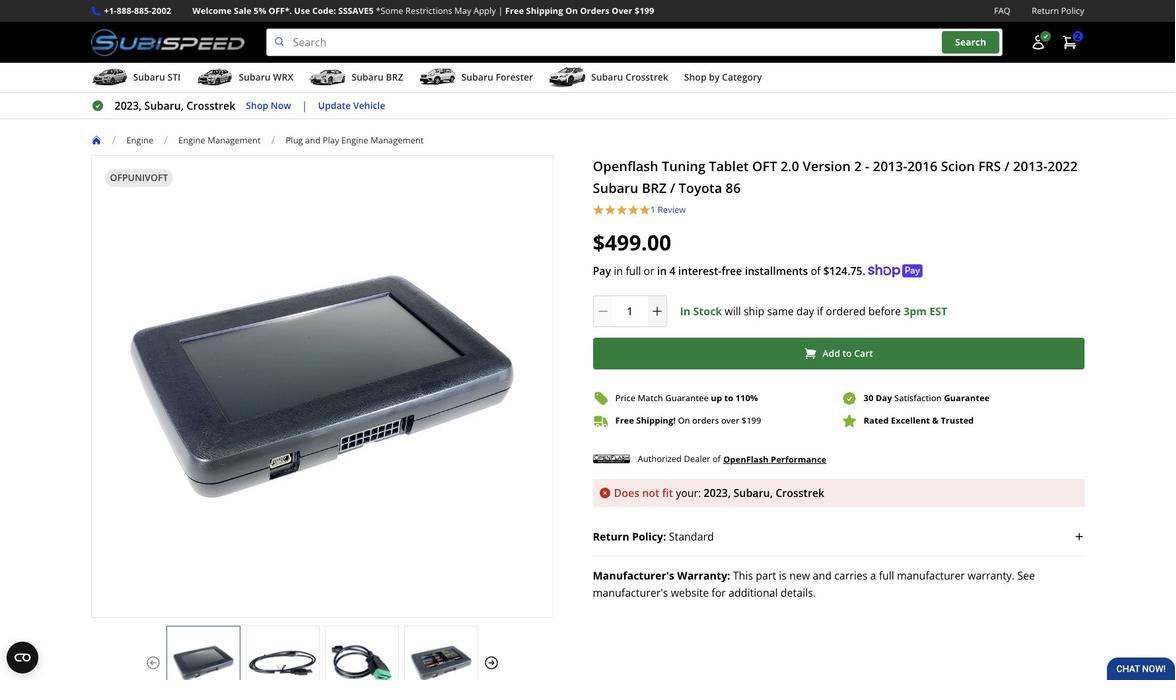 Task type: vqa. For each thing, say whether or not it's contained in the screenshot.
'Add to Cart' button
yes



Task type: locate. For each thing, give the bounding box(es) containing it.
crosstrek down a subaru wrx thumbnail image
[[187, 99, 236, 113]]

0 horizontal spatial shop
[[246, 99, 269, 112]]

885-
[[134, 5, 152, 17]]

interest-
[[679, 263, 722, 278]]

scion
[[942, 157, 976, 175]]

star image left review on the top right of the page
[[640, 204, 651, 216]]

1 horizontal spatial 2023,
[[704, 486, 731, 500]]

if
[[817, 304, 824, 318]]

day
[[797, 304, 815, 318]]

day
[[876, 392, 893, 404]]

1 horizontal spatial free
[[616, 414, 635, 426]]

-
[[866, 157, 870, 175]]

0 vertical spatial of
[[811, 263, 821, 278]]

2013- right - in the top of the page
[[874, 157, 908, 175]]

1 vertical spatial free
[[616, 414, 635, 426]]

engine down 2023, subaru, crosstrek
[[179, 134, 205, 146]]

engine right play
[[342, 134, 369, 146]]

management down vehicle
[[371, 134, 424, 146]]

1 horizontal spatial return
[[1032, 5, 1060, 17]]

4
[[670, 263, 676, 278]]

est
[[930, 304, 948, 318]]

1 horizontal spatial guarantee
[[945, 392, 990, 404]]

30
[[864, 392, 874, 404]]

0 vertical spatial |
[[499, 5, 503, 17]]

in right "pay"
[[614, 263, 623, 278]]

subaru inside subaru brz dropdown button
[[352, 71, 384, 83]]

1 horizontal spatial management
[[371, 134, 424, 146]]

+1-
[[104, 5, 117, 17]]

0 horizontal spatial brz
[[386, 71, 404, 83]]

wrx
[[273, 71, 294, 83]]

subaru for subaru wrx
[[239, 71, 271, 83]]

crosstrek down search input field
[[626, 71, 669, 83]]

subaru inside subaru sti dropdown button
[[133, 71, 165, 83]]

0 vertical spatial 2023,
[[115, 99, 142, 113]]

1 vertical spatial brz
[[642, 179, 667, 197]]

plug and play engine management link
[[286, 134, 435, 146], [286, 134, 424, 146]]

0 horizontal spatial on
[[566, 5, 578, 17]]

update vehicle
[[318, 99, 386, 112]]

shop inside dropdown button
[[685, 71, 707, 83]]

2 vertical spatial crosstrek
[[776, 486, 825, 500]]

orders
[[580, 5, 610, 17]]

1 vertical spatial full
[[880, 568, 895, 583]]

openflash tuning tablet oft 2.0 version 2 - 2013-2016 scion frs / 2013-2022 subaru brz / toyota 86
[[593, 157, 1079, 197]]

satisfaction
[[895, 392, 942, 404]]

to right up
[[725, 392, 734, 404]]

1 horizontal spatial 2
[[1076, 30, 1081, 43]]

ofpunivoft 13-20 frs, brz, 86 openflash tuning tablet oft 2.0 version 2, image
[[167, 640, 240, 680], [246, 640, 319, 680], [326, 640, 398, 680], [405, 640, 478, 680]]

on
[[566, 5, 578, 17], [678, 414, 691, 426]]

/ down 2023, subaru, crosstrek
[[164, 133, 168, 147]]

0 horizontal spatial to
[[725, 392, 734, 404]]

0 horizontal spatial free
[[506, 5, 524, 17]]

category
[[723, 71, 762, 83]]

performance
[[771, 453, 827, 465]]

0 horizontal spatial and
[[305, 134, 321, 146]]

/ for engine
[[112, 133, 116, 147]]

subaru left forester at the top left of the page
[[462, 71, 494, 83]]

2 inside button
[[1076, 30, 1081, 43]]

of left '$124.75'
[[811, 263, 821, 278]]

subaru, down subaru sti
[[144, 99, 184, 113]]

| right now
[[302, 99, 308, 113]]

1 vertical spatial shop
[[246, 99, 269, 112]]

subaru crosstrek
[[592, 71, 669, 83]]

0 vertical spatial and
[[305, 134, 321, 146]]

0 horizontal spatial in
[[614, 263, 623, 278]]

1 horizontal spatial in
[[658, 263, 667, 278]]

shop
[[685, 71, 707, 83], [246, 99, 269, 112]]

subaru up vehicle
[[352, 71, 384, 83]]

star image right star image
[[616, 204, 628, 216]]

a subaru crosstrek thumbnail image image
[[549, 68, 586, 87]]

price
[[616, 392, 636, 404]]

return left policy
[[1032, 5, 1060, 17]]

engine management link
[[179, 134, 271, 146], [179, 134, 261, 146]]

subaru inside subaru crosstrek "dropdown button"
[[592, 71, 624, 83]]

2 left - in the top of the page
[[855, 157, 862, 175]]

increment image
[[651, 304, 664, 318]]

shop left "by"
[[685, 71, 707, 83]]

part
[[756, 568, 777, 583]]

0 horizontal spatial return
[[593, 529, 630, 544]]

brz left a subaru forester thumbnail image
[[386, 71, 404, 83]]

match
[[638, 392, 664, 404]]

2013- right the frs
[[1014, 157, 1048, 175]]

1 horizontal spatial shop
[[685, 71, 707, 83]]

0 vertical spatial brz
[[386, 71, 404, 83]]

button image
[[1031, 34, 1047, 50]]

brz
[[386, 71, 404, 83], [642, 179, 667, 197]]

+1-888-885-2002
[[104, 5, 171, 17]]

1 guarantee from the left
[[666, 392, 709, 404]]

3 ofpunivoft 13-20 frs, brz, 86 openflash tuning tablet oft 2.0 version 2, image from the left
[[326, 640, 398, 680]]

engine up ofpunivoft
[[127, 134, 153, 146]]

1 vertical spatial subaru,
[[734, 486, 773, 500]]

subaru right a subaru crosstrek thumbnail image
[[592, 71, 624, 83]]

0 horizontal spatial 2013-
[[874, 157, 908, 175]]

free
[[722, 263, 743, 278]]

1 vertical spatial and
[[813, 568, 832, 583]]

subaru inside subaru forester dropdown button
[[462, 71, 494, 83]]

openflash performance image
[[593, 450, 630, 468]]

1 vertical spatial of
[[713, 453, 721, 465]]

1 horizontal spatial subaru,
[[734, 486, 773, 500]]

0 horizontal spatial |
[[302, 99, 308, 113]]

$199
[[635, 5, 655, 17], [742, 414, 762, 426]]

shop for shop now
[[246, 99, 269, 112]]

2 down policy
[[1076, 30, 1081, 43]]

1 horizontal spatial $199
[[742, 414, 762, 426]]

1 horizontal spatial and
[[813, 568, 832, 583]]

not
[[643, 486, 660, 500]]

subaru inside openflash tuning tablet oft 2.0 version 2 - 2013-2016 scion frs / 2013-2022 subaru brz / toyota 86
[[593, 179, 639, 197]]

2023, down subaru sti dropdown button
[[115, 99, 142, 113]]

shop now link
[[246, 98, 291, 113]]

in left the 4
[[658, 263, 667, 278]]

subaru inside subaru wrx dropdown button
[[239, 71, 271, 83]]

engine for engine management
[[179, 134, 205, 146]]

in
[[681, 304, 691, 318]]

of right "dealer"
[[713, 453, 721, 465]]

1 horizontal spatial on
[[678, 414, 691, 426]]

1 vertical spatial 2
[[855, 157, 862, 175]]

subaru left wrx
[[239, 71, 271, 83]]

2.0
[[781, 157, 800, 175]]

shipping
[[527, 5, 564, 17]]

/ right home image
[[112, 133, 116, 147]]

of
[[811, 263, 821, 278], [713, 453, 721, 465]]

0 vertical spatial 2
[[1076, 30, 1081, 43]]

vehicle
[[353, 99, 386, 112]]

2 ofpunivoft 13-20 frs, brz, 86 openflash tuning tablet oft 2.0 version 2, image from the left
[[246, 640, 319, 680]]

shop by category
[[685, 71, 762, 83]]

apply
[[474, 5, 496, 17]]

and right new
[[813, 568, 832, 583]]

to
[[843, 347, 852, 360], [725, 392, 734, 404]]

2023,
[[115, 99, 142, 113], [704, 486, 731, 500]]

2023, right "your:"
[[704, 486, 731, 500]]

0 vertical spatial shop
[[685, 71, 707, 83]]

subaru left sti
[[133, 71, 165, 83]]

brz up 1
[[642, 179, 667, 197]]

website
[[671, 585, 709, 600]]

is
[[780, 568, 787, 583]]

0 horizontal spatial management
[[208, 134, 261, 146]]

1 horizontal spatial engine
[[179, 134, 205, 146]]

to right add
[[843, 347, 852, 360]]

crosstrek
[[626, 71, 669, 83], [187, 99, 236, 113], [776, 486, 825, 500]]

/ left plug
[[271, 133, 275, 147]]

2 engine from the left
[[179, 134, 205, 146]]

free down price
[[616, 414, 635, 426]]

shop left now
[[246, 99, 269, 112]]

to inside button
[[843, 347, 852, 360]]

search input field
[[266, 29, 1003, 56]]

return
[[1032, 5, 1060, 17], [593, 529, 630, 544]]

in
[[614, 263, 623, 278], [658, 263, 667, 278]]

engine management link down 2023, subaru, crosstrek
[[179, 134, 261, 146]]

search
[[956, 36, 987, 49]]

0 horizontal spatial $199
[[635, 5, 655, 17]]

star image up $499.00 in the right of the page
[[605, 204, 616, 216]]

cart
[[855, 347, 874, 360]]

2002
[[152, 5, 171, 17]]

1 horizontal spatial crosstrek
[[626, 71, 669, 83]]

0 vertical spatial full
[[626, 263, 641, 278]]

management down shop now link
[[208, 134, 261, 146]]

brz inside dropdown button
[[386, 71, 404, 83]]

full right 'a'
[[880, 568, 895, 583]]

star image
[[605, 204, 616, 216], [616, 204, 628, 216], [628, 204, 640, 216], [640, 204, 651, 216]]

this
[[734, 568, 754, 583]]

4 star image from the left
[[640, 204, 651, 216]]

None number field
[[593, 295, 667, 327]]

/
[[112, 133, 116, 147], [164, 133, 168, 147], [271, 133, 275, 147], [1005, 157, 1010, 175], [671, 179, 676, 197]]

guarantee up free shipping! on orders over $199
[[666, 392, 709, 404]]

2 in from the left
[[658, 263, 667, 278]]

0 horizontal spatial guarantee
[[666, 392, 709, 404]]

2 button
[[1056, 29, 1085, 56]]

open widget image
[[7, 642, 38, 674]]

decrement image
[[597, 304, 610, 318]]

and left play
[[305, 134, 321, 146]]

2 inside openflash tuning tablet oft 2.0 version 2 - 2013-2016 scion frs / 2013-2022 subaru brz / toyota 86
[[855, 157, 862, 175]]

star image left 1
[[628, 204, 640, 216]]

stock
[[694, 304, 723, 318]]

1 vertical spatial return
[[593, 529, 630, 544]]

restrictions
[[406, 5, 453, 17]]

1 horizontal spatial full
[[880, 568, 895, 583]]

plug
[[286, 134, 303, 146]]

0 horizontal spatial 2
[[855, 157, 862, 175]]

subaru, down openflash at the bottom
[[734, 486, 773, 500]]

a subaru brz thumbnail image image
[[310, 68, 347, 87]]

for
[[712, 585, 726, 600]]

star image
[[593, 204, 605, 216]]

0 horizontal spatial engine
[[127, 134, 153, 146]]

| right apply
[[499, 5, 503, 17]]

1 horizontal spatial 2013-
[[1014, 157, 1048, 175]]

1 ofpunivoft 13-20 frs, brz, 86 openflash tuning tablet oft 2.0 version 2, image from the left
[[167, 640, 240, 680]]

full inside this part is new and carries a full manufacturer warranty. see manufacturer's website for additional details.
[[880, 568, 895, 583]]

full
[[626, 263, 641, 278], [880, 568, 895, 583]]

full left the or
[[626, 263, 641, 278]]

subaru
[[133, 71, 165, 83], [239, 71, 271, 83], [352, 71, 384, 83], [462, 71, 494, 83], [592, 71, 624, 83], [593, 179, 639, 197]]

$499.00
[[593, 228, 672, 256]]

.
[[863, 263, 866, 278]]

manufacturer's
[[593, 568, 675, 583]]

return left "policy:"
[[593, 529, 630, 544]]

1 vertical spatial on
[[678, 414, 691, 426]]

1 in from the left
[[614, 263, 623, 278]]

2 horizontal spatial crosstrek
[[776, 486, 825, 500]]

0 vertical spatial return
[[1032, 5, 1060, 17]]

3 engine from the left
[[342, 134, 369, 146]]

888-
[[117, 5, 134, 17]]

subaru sti
[[133, 71, 181, 83]]

2023, subaru, crosstrek
[[115, 99, 236, 113]]

ordered
[[826, 304, 866, 318]]

1 vertical spatial |
[[302, 99, 308, 113]]

0 vertical spatial subaru,
[[144, 99, 184, 113]]

&
[[933, 414, 939, 426]]

4 ofpunivoft 13-20 frs, brz, 86 openflash tuning tablet oft 2.0 version 2, image from the left
[[405, 640, 478, 680]]

0 vertical spatial crosstrek
[[626, 71, 669, 83]]

subaru for subaru brz
[[352, 71, 384, 83]]

crosstrek down performance
[[776, 486, 825, 500]]

1 engine from the left
[[127, 134, 153, 146]]

0 vertical spatial free
[[506, 5, 524, 17]]

1 horizontal spatial brz
[[642, 179, 667, 197]]

free right apply
[[506, 5, 524, 17]]

sale
[[234, 5, 252, 17]]

1 vertical spatial $199
[[742, 414, 762, 426]]

0 horizontal spatial crosstrek
[[187, 99, 236, 113]]

guarantee up the trusted
[[945, 392, 990, 404]]

0 vertical spatial to
[[843, 347, 852, 360]]

1 vertical spatial 2023,
[[704, 486, 731, 500]]

1 horizontal spatial to
[[843, 347, 852, 360]]

subaru forester
[[462, 71, 533, 83]]

0 horizontal spatial of
[[713, 453, 721, 465]]

2 horizontal spatial engine
[[342, 134, 369, 146]]

home image
[[91, 135, 101, 146]]

excellent
[[892, 414, 931, 426]]

subaru down "openflash"
[[593, 179, 639, 197]]

a
[[871, 568, 877, 583]]

a subaru sti thumbnail image image
[[91, 68, 128, 87]]

return for return policy: standard
[[593, 529, 630, 544]]

subaru brz button
[[310, 66, 404, 92]]

openflash performance link
[[724, 452, 827, 466]]



Task type: describe. For each thing, give the bounding box(es) containing it.
dealer
[[684, 453, 711, 465]]

version
[[803, 157, 851, 175]]

sssave5
[[338, 5, 374, 17]]

shop by category button
[[685, 66, 762, 92]]

$124.75
[[824, 263, 863, 278]]

+1-888-885-2002 link
[[104, 4, 171, 18]]

policy
[[1062, 5, 1085, 17]]

use
[[294, 5, 310, 17]]

standard
[[669, 529, 714, 544]]

0 horizontal spatial 2023,
[[115, 99, 142, 113]]

up
[[711, 392, 723, 404]]

update vehicle button
[[318, 98, 386, 113]]

warranty.
[[968, 568, 1015, 583]]

subaru brz
[[352, 71, 404, 83]]

carries
[[835, 568, 868, 583]]

2022
[[1048, 157, 1079, 175]]

/ for plug and play engine management
[[271, 133, 275, 147]]

return policy link
[[1032, 4, 1085, 18]]

may
[[455, 5, 472, 17]]

2 2013- from the left
[[1014, 157, 1048, 175]]

/ for engine management
[[164, 133, 168, 147]]

3 star image from the left
[[628, 204, 640, 216]]

subaru forester button
[[419, 66, 533, 92]]

update
[[318, 99, 351, 112]]

or
[[644, 263, 655, 278]]

2016
[[908, 157, 938, 175]]

free shipping! on orders over $199
[[616, 414, 762, 426]]

0 vertical spatial $199
[[635, 5, 655, 17]]

1 vertical spatial to
[[725, 392, 734, 404]]

this part is new and carries a full manufacturer warranty. see manufacturer's website for additional details.
[[593, 568, 1036, 600]]

ship
[[744, 304, 765, 318]]

policy:
[[633, 529, 667, 544]]

of inside authorized dealer of openflash performance
[[713, 453, 721, 465]]

1 horizontal spatial |
[[499, 5, 503, 17]]

toyota
[[679, 179, 723, 197]]

same
[[768, 304, 794, 318]]

110%
[[736, 392, 759, 404]]

subispeed logo image
[[91, 29, 245, 56]]

warranty:
[[678, 568, 731, 583]]

your:
[[676, 486, 702, 500]]

return for return policy
[[1032, 5, 1060, 17]]

tuning
[[662, 157, 706, 175]]

engine for engine
[[127, 134, 153, 146]]

engine management
[[179, 134, 261, 146]]

go to right image image
[[484, 655, 499, 671]]

subaru wrx button
[[197, 66, 294, 92]]

*some
[[376, 5, 404, 17]]

pay
[[593, 263, 612, 278]]

add to cart button
[[593, 338, 1085, 369]]

*some restrictions may apply | free shipping on orders over $199
[[376, 5, 655, 17]]

installments
[[745, 263, 809, 278]]

review
[[658, 204, 686, 216]]

ofpunivoft
[[110, 171, 168, 184]]

1 horizontal spatial of
[[811, 263, 821, 278]]

shop pay image
[[869, 264, 924, 277]]

0 horizontal spatial full
[[626, 263, 641, 278]]

manufacturer's
[[593, 585, 669, 600]]

1 review link
[[651, 204, 686, 216]]

play
[[323, 134, 339, 146]]

frs
[[979, 157, 1002, 175]]

5%
[[254, 5, 267, 17]]

and inside this part is new and carries a full manufacturer warranty. see manufacturer's website for additional details.
[[813, 568, 832, 583]]

rated
[[864, 414, 889, 426]]

86
[[726, 179, 741, 197]]

1 2013- from the left
[[874, 157, 908, 175]]

code:
[[312, 5, 336, 17]]

fit
[[663, 486, 674, 500]]

sti
[[168, 71, 181, 83]]

1 vertical spatial crosstrek
[[187, 99, 236, 113]]

1 star image from the left
[[605, 204, 616, 216]]

0 vertical spatial on
[[566, 5, 578, 17]]

2 management from the left
[[371, 134, 424, 146]]

2 guarantee from the left
[[945, 392, 990, 404]]

will
[[725, 304, 742, 318]]

0 horizontal spatial subaru,
[[144, 99, 184, 113]]

engine management link down shop now link
[[179, 134, 271, 146]]

subaru for subaru forester
[[462, 71, 494, 83]]

welcome
[[193, 5, 232, 17]]

a subaru forester thumbnail image image
[[419, 68, 456, 87]]

a subaru wrx thumbnail image image
[[197, 68, 234, 87]]

does not fit your: 2023, subaru, crosstrek
[[614, 486, 825, 500]]

/ up review on the top right of the page
[[671, 179, 676, 197]]

new
[[790, 568, 811, 583]]

return policy: standard
[[593, 529, 714, 544]]

shop for shop by category
[[685, 71, 707, 83]]

crosstrek inside subaru crosstrek "dropdown button"
[[626, 71, 669, 83]]

brz inside openflash tuning tablet oft 2.0 version 2 - 2013-2016 scion frs / 2013-2022 subaru brz / toyota 86
[[642, 179, 667, 197]]

2 star image from the left
[[616, 204, 628, 216]]

over
[[612, 5, 633, 17]]

subaru for subaru crosstrek
[[592, 71, 624, 83]]

1 management from the left
[[208, 134, 261, 146]]

does
[[614, 486, 640, 500]]

tablet
[[709, 157, 749, 175]]

add to cart
[[823, 347, 874, 360]]

3pm
[[904, 304, 927, 318]]

off*.
[[269, 5, 292, 17]]

subaru for subaru sti
[[133, 71, 165, 83]]

welcome sale 5% off*. use code: sssave5
[[193, 5, 374, 17]]

1
[[651, 204, 656, 216]]

by
[[709, 71, 720, 83]]

/ right the frs
[[1005, 157, 1010, 175]]

plug and play engine management
[[286, 134, 424, 146]]

1 review
[[651, 204, 686, 216]]

openflash
[[724, 453, 769, 465]]

faq link
[[995, 4, 1011, 18]]

authorized
[[638, 453, 682, 465]]

price match guarantee up to 110%
[[616, 392, 759, 404]]



